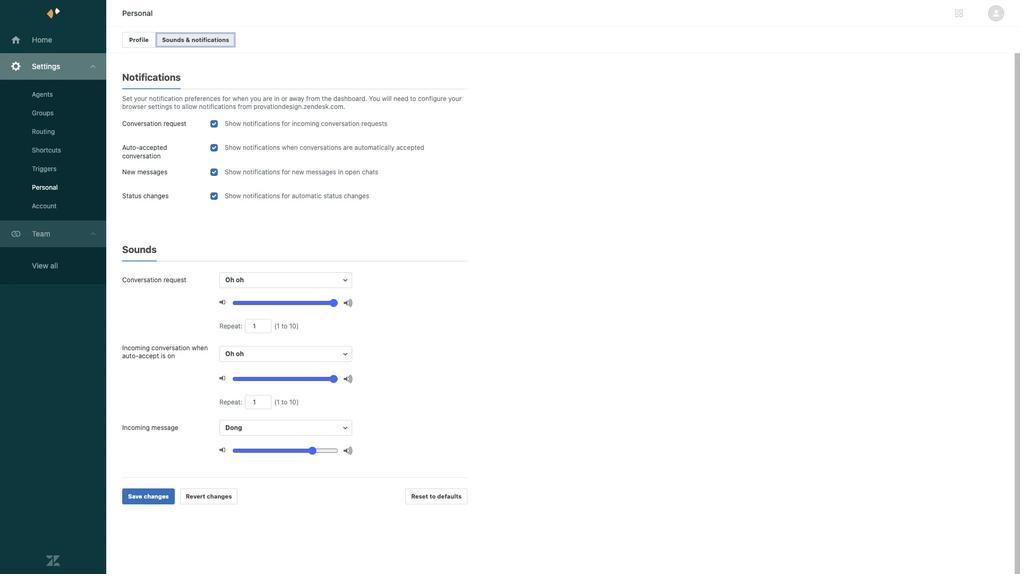 Task type: locate. For each thing, give the bounding box(es) containing it.
1 (1 to 10) from the top
[[274, 322, 299, 330]]

when left you
[[233, 95, 249, 103]]

are up open
[[343, 144, 353, 152]]

for left new
[[282, 168, 290, 176]]

is
[[161, 352, 166, 360]]

1 horizontal spatial are
[[343, 144, 353, 152]]

1 show from the top
[[225, 120, 241, 128]]

new messages
[[122, 168, 168, 176]]

1 vertical spatial request
[[164, 276, 186, 284]]

show for show notifications for new messages in open chats
[[225, 168, 241, 176]]

1 vertical spatial 10)
[[289, 398, 299, 406]]

0 vertical spatial oh
[[225, 276, 234, 284]]

2 show from the top
[[225, 144, 241, 152]]

1 vertical spatial incoming
[[122, 424, 150, 432]]

in left or
[[274, 95, 280, 103]]

4 show from the top
[[225, 192, 241, 200]]

oh
[[236, 276, 244, 284], [236, 350, 244, 358]]

the
[[322, 95, 332, 103]]

dashboard.
[[334, 95, 368, 103]]

10)
[[289, 322, 299, 330], [289, 398, 299, 406]]

0 vertical spatial incoming
[[122, 344, 150, 352]]

sounds & notifications button
[[155, 32, 236, 48]]

show for show notifications when conversations are automatically accepted
[[225, 144, 241, 152]]

all
[[50, 261, 58, 270]]

dong
[[225, 424, 242, 432]]

incoming left 'message' at the bottom left of page
[[122, 424, 150, 432]]

notifications right the allow
[[199, 103, 236, 111]]

1 conversation request from the top
[[122, 120, 186, 128]]

1 incoming from the top
[[122, 344, 150, 352]]

conversation inside incoming conversation when auto-accept is on
[[152, 344, 190, 352]]

account
[[32, 202, 57, 210]]

when right on
[[192, 344, 208, 352]]

sounds inside button
[[162, 36, 184, 43]]

0 horizontal spatial messages
[[137, 168, 168, 176]]

2 vertical spatial when
[[192, 344, 208, 352]]

are
[[263, 95, 273, 103], [343, 144, 353, 152]]

in
[[274, 95, 280, 103], [338, 168, 344, 176]]

1 vertical spatial conversation
[[122, 276, 162, 284]]

conversation down the auto-
[[122, 152, 161, 160]]

accepted
[[139, 144, 167, 152], [397, 144, 425, 152]]

from
[[306, 95, 320, 103], [238, 103, 252, 111]]

configure
[[418, 95, 447, 103]]

conversation request
[[122, 120, 186, 128], [122, 276, 186, 284]]

incoming message
[[122, 424, 178, 432]]

(1 to 10)
[[274, 322, 299, 330], [274, 398, 299, 406]]

1 vertical spatial when
[[282, 144, 298, 152]]

for left automatic
[[282, 192, 290, 200]]

new
[[122, 168, 136, 176]]

for
[[222, 95, 231, 103], [282, 120, 290, 128], [282, 168, 290, 176], [282, 192, 290, 200]]

2 conversation request from the top
[[122, 276, 186, 284]]

incoming left is
[[122, 344, 150, 352]]

0 vertical spatial request
[[164, 120, 186, 128]]

in left open
[[338, 168, 344, 176]]

1 horizontal spatial sounds
[[162, 36, 184, 43]]

messages
[[137, 168, 168, 176], [306, 168, 336, 176]]

save
[[128, 493, 142, 500]]

profile button
[[122, 32, 156, 48]]

1 horizontal spatial messages
[[306, 168, 336, 176]]

oh oh for incoming conversation when auto-accept is on
[[225, 350, 244, 358]]

sounds
[[162, 36, 184, 43], [122, 244, 157, 255]]

are right you
[[263, 95, 273, 103]]

1 vertical spatial oh
[[236, 350, 244, 358]]

incoming for incoming message
[[122, 424, 150, 432]]

0 horizontal spatial are
[[263, 95, 273, 103]]

notifications right '&'
[[192, 36, 229, 43]]

1 vertical spatial sounds
[[122, 244, 157, 255]]

1 repeat: from the top
[[220, 322, 243, 330]]

for for incoming
[[282, 120, 290, 128]]

incoming
[[122, 344, 150, 352], [122, 424, 150, 432]]

0 vertical spatial oh
[[236, 276, 244, 284]]

0 horizontal spatial when
[[192, 344, 208, 352]]

notification
[[149, 95, 183, 103]]

show for show notifications for incoming conversation requests
[[225, 120, 241, 128]]

1 horizontal spatial when
[[233, 95, 249, 103]]

3 show from the top
[[225, 168, 241, 176]]

incoming
[[292, 120, 320, 128]]

for right preferences
[[222, 95, 231, 103]]

2 request from the top
[[164, 276, 186, 284]]

show notifications for new messages in open chats
[[225, 168, 379, 176]]

messages right new
[[306, 168, 336, 176]]

0 vertical spatial in
[[274, 95, 280, 103]]

1 oh from the top
[[236, 276, 244, 284]]

conversation request for conversation
[[122, 276, 186, 284]]

0 vertical spatial repeat:
[[220, 322, 243, 330]]

revert changes
[[186, 493, 232, 500]]

your right configure
[[449, 95, 462, 103]]

1 vertical spatial oh
[[225, 350, 234, 358]]

agents
[[32, 90, 53, 98]]

for inside the 'set your notification preferences for when you are in or away from the dashboard. you will need to configure your browser settings to allow notifications from provationdesign.zendesk.com.'
[[222, 95, 231, 103]]

message
[[152, 424, 178, 432]]

sounds for sounds & notifications
[[162, 36, 184, 43]]

oh for conversation request
[[225, 276, 234, 284]]

for left incoming
[[282, 120, 290, 128]]

routing
[[32, 128, 55, 136]]

show for show notifications for automatic status changes
[[225, 192, 241, 200]]

personal
[[122, 9, 153, 18], [32, 183, 58, 191]]

0 vertical spatial (1 to 10)
[[274, 322, 299, 330]]

notifications
[[192, 36, 229, 43], [199, 103, 236, 111], [243, 120, 280, 128], [243, 144, 280, 152], [243, 168, 280, 176], [243, 192, 280, 200]]

conversation right 'auto-'
[[152, 344, 190, 352]]

0 horizontal spatial accepted
[[139, 144, 167, 152]]

2 incoming from the top
[[122, 424, 150, 432]]

1 vertical spatial (1 to 10)
[[274, 398, 299, 406]]

notifications for show notifications for automatic status changes
[[243, 192, 280, 200]]

accepted up new messages
[[139, 144, 167, 152]]

sounds for sounds
[[122, 244, 157, 255]]

0 vertical spatial sounds
[[162, 36, 184, 43]]

notifications
[[122, 72, 181, 83]]

0 horizontal spatial in
[[274, 95, 280, 103]]

messages down the auto-accepted conversation
[[137, 168, 168, 176]]

request
[[164, 120, 186, 128], [164, 276, 186, 284]]

1 horizontal spatial accepted
[[397, 144, 425, 152]]

oh oh
[[225, 276, 244, 284], [225, 350, 244, 358]]

set
[[122, 95, 132, 103]]

conversation
[[122, 120, 162, 128], [122, 276, 162, 284]]

2 oh from the top
[[225, 350, 234, 358]]

0 vertical spatial conversation
[[321, 120, 360, 128]]

incoming inside incoming conversation when auto-accept is on
[[122, 344, 150, 352]]

oh oh for conversation request
[[225, 276, 244, 284]]

2 oh oh from the top
[[225, 350, 244, 358]]

when for show notifications when conversations are automatically accepted
[[282, 144, 298, 152]]

2 horizontal spatial when
[[282, 144, 298, 152]]

repeat:
[[220, 322, 243, 330], [220, 398, 243, 406]]

1 vertical spatial personal
[[32, 183, 58, 191]]

None number field
[[245, 319, 272, 333], [245, 395, 272, 409], [245, 319, 272, 333], [245, 395, 272, 409]]

2 repeat: from the top
[[220, 398, 243, 406]]

0 horizontal spatial sounds
[[122, 244, 157, 255]]

notifications left automatic
[[243, 192, 280, 200]]

1 vertical spatial (1
[[274, 398, 280, 406]]

0 vertical spatial are
[[263, 95, 273, 103]]

1 vertical spatial in
[[338, 168, 344, 176]]

changes
[[143, 192, 169, 200], [344, 192, 370, 200], [144, 493, 169, 500], [207, 493, 232, 500]]

from left 'the'
[[306, 95, 320, 103]]

1 vertical spatial oh oh
[[225, 350, 244, 358]]

conversation
[[321, 120, 360, 128], [122, 152, 161, 160], [152, 344, 190, 352]]

(1
[[274, 322, 280, 330], [274, 398, 280, 406]]

0 horizontal spatial your
[[134, 95, 147, 103]]

1 oh oh from the top
[[225, 276, 244, 284]]

when inside incoming conversation when auto-accept is on
[[192, 344, 208, 352]]

0 vertical spatial when
[[233, 95, 249, 103]]

show
[[225, 120, 241, 128], [225, 144, 241, 152], [225, 168, 241, 176], [225, 192, 241, 200]]

from left or
[[238, 103, 252, 111]]

1 vertical spatial conversation request
[[122, 276, 186, 284]]

0 vertical spatial personal
[[122, 9, 153, 18]]

0 vertical spatial 10)
[[289, 322, 299, 330]]

to
[[410, 95, 417, 103], [174, 103, 180, 111], [282, 322, 288, 330], [282, 398, 288, 406], [430, 493, 436, 500]]

0 vertical spatial oh oh
[[225, 276, 244, 284]]

show notifications for automatic status changes
[[225, 192, 370, 200]]

oh
[[225, 276, 234, 284], [225, 350, 234, 358]]

accepted right automatically
[[397, 144, 425, 152]]

open
[[345, 168, 360, 176]]

1 oh from the top
[[225, 276, 234, 284]]

1 (1 from the top
[[274, 322, 280, 330]]

None range field
[[232, 298, 339, 308], [232, 374, 339, 384], [232, 446, 339, 456], [232, 298, 339, 308], [232, 374, 339, 384], [232, 446, 339, 456]]

show notifications for incoming conversation requests
[[225, 120, 388, 128]]

reset to defaults button
[[406, 489, 468, 505]]

1 accepted from the left
[[139, 144, 167, 152]]

personal up profile
[[122, 9, 153, 18]]

2 vertical spatial conversation
[[152, 344, 190, 352]]

show notifications when conversations are automatically accepted
[[225, 144, 425, 152]]

team
[[32, 229, 50, 238]]

2 your from the left
[[449, 95, 462, 103]]

oh for incoming conversation when auto-accept is on
[[236, 350, 244, 358]]

are inside the 'set your notification preferences for when you are in or away from the dashboard. you will need to configure your browser settings to allow notifications from provationdesign.zendesk.com.'
[[263, 95, 273, 103]]

notifications down you
[[243, 120, 280, 128]]

revert
[[186, 493, 205, 500]]

your right set
[[134, 95, 147, 103]]

need
[[394, 95, 409, 103]]

0 vertical spatial conversation request
[[122, 120, 186, 128]]

1 conversation from the top
[[122, 120, 162, 128]]

new
[[292, 168, 304, 176]]

0 vertical spatial conversation
[[122, 120, 162, 128]]

2 (1 from the top
[[274, 398, 280, 406]]

when up new
[[282, 144, 298, 152]]

your
[[134, 95, 147, 103], [449, 95, 462, 103]]

when
[[233, 95, 249, 103], [282, 144, 298, 152], [192, 344, 208, 352]]

1 vertical spatial repeat:
[[220, 398, 243, 406]]

1 horizontal spatial your
[[449, 95, 462, 103]]

notifications up "show notifications for new messages in open chats"
[[243, 144, 280, 152]]

when inside the 'set your notification preferences for when you are in or away from the dashboard. you will need to configure your browser settings to allow notifications from provationdesign.zendesk.com.'
[[233, 95, 249, 103]]

status
[[122, 192, 142, 200]]

1 vertical spatial conversation
[[122, 152, 161, 160]]

oh for incoming conversation when auto-accept is on
[[225, 350, 234, 358]]

preferences
[[185, 95, 221, 103]]

2 conversation from the top
[[122, 276, 162, 284]]

groups
[[32, 109, 54, 117]]

1 request from the top
[[164, 120, 186, 128]]

save changes button
[[122, 489, 175, 505]]

0 vertical spatial (1
[[274, 322, 280, 330]]

conversation down dashboard.
[[321, 120, 360, 128]]

personal up account
[[32, 183, 58, 191]]

2 oh from the top
[[236, 350, 244, 358]]

notifications left new
[[243, 168, 280, 176]]



Task type: vqa. For each thing, say whether or not it's contained in the screenshot.
Leads Working
no



Task type: describe. For each thing, give the bounding box(es) containing it.
2 10) from the top
[[289, 398, 299, 406]]

home
[[32, 35, 52, 44]]

notifications for show notifications when conversations are automatically accepted
[[243, 144, 280, 152]]

1 messages from the left
[[137, 168, 168, 176]]

to inside button
[[430, 493, 436, 500]]

view all
[[32, 261, 58, 270]]

0 horizontal spatial from
[[238, 103, 252, 111]]

browser
[[122, 103, 146, 111]]

&
[[186, 36, 190, 43]]

you
[[250, 95, 261, 103]]

notifications inside button
[[192, 36, 229, 43]]

settings
[[32, 62, 60, 71]]

defaults
[[438, 493, 462, 500]]

notifications inside the 'set your notification preferences for when you are in or away from the dashboard. you will need to configure your browser settings to allow notifications from provationdesign.zendesk.com.'
[[199, 103, 236, 111]]

request for oh
[[164, 276, 186, 284]]

allow
[[182, 103, 197, 111]]

zendesk products image
[[956, 10, 963, 17]]

automatically
[[355, 144, 395, 152]]

save changes
[[128, 493, 169, 500]]

1 horizontal spatial in
[[338, 168, 344, 176]]

changes for status changes
[[143, 192, 169, 200]]

changes for revert changes
[[207, 493, 232, 500]]

profile
[[129, 36, 149, 43]]

or
[[281, 95, 288, 103]]

view
[[32, 261, 48, 270]]

incoming conversation when auto-accept is on
[[122, 344, 208, 360]]

shortcuts
[[32, 146, 61, 154]]

conversation for status
[[122, 120, 162, 128]]

auto-
[[122, 144, 139, 152]]

for for automatic
[[282, 192, 290, 200]]

when for incoming conversation when auto-accept is on
[[192, 344, 208, 352]]

away
[[289, 95, 305, 103]]

conversation inside the auto-accepted conversation
[[122, 152, 161, 160]]

1 horizontal spatial personal
[[122, 9, 153, 18]]

set your notification preferences for when you are in or away from the dashboard. you will need to configure your browser settings to allow notifications from provationdesign.zendesk.com.
[[122, 95, 462, 111]]

revert changes button
[[180, 489, 238, 505]]

chats
[[362, 168, 379, 176]]

2 accepted from the left
[[397, 144, 425, 152]]

settings
[[148, 103, 172, 111]]

1 10) from the top
[[289, 322, 299, 330]]

changes for save changes
[[144, 493, 169, 500]]

will
[[382, 95, 392, 103]]

accept
[[139, 352, 159, 360]]

conversations
[[300, 144, 342, 152]]

1 vertical spatial are
[[343, 144, 353, 152]]

conversation request for changes
[[122, 120, 186, 128]]

auto-
[[122, 352, 139, 360]]

1 your from the left
[[134, 95, 147, 103]]

provationdesign.zendesk.com.
[[254, 103, 346, 111]]

incoming for incoming conversation when auto-accept is on
[[122, 344, 150, 352]]

conversation for incoming
[[122, 276, 162, 284]]

auto-accepted conversation
[[122, 144, 167, 160]]

you
[[369, 95, 380, 103]]

status
[[324, 192, 342, 200]]

notifications for show notifications for incoming conversation requests
[[243, 120, 280, 128]]

for for new
[[282, 168, 290, 176]]

0 horizontal spatial personal
[[32, 183, 58, 191]]

2 (1 to 10) from the top
[[274, 398, 299, 406]]

accepted inside the auto-accepted conversation
[[139, 144, 167, 152]]

status changes
[[122, 192, 169, 200]]

notifications for show notifications for new messages in open chats
[[243, 168, 280, 176]]

requests
[[362, 120, 388, 128]]

reset
[[412, 493, 428, 500]]

1 horizontal spatial from
[[306, 95, 320, 103]]

sounds & notifications
[[162, 36, 229, 43]]

triggers
[[32, 165, 57, 173]]

reset to defaults
[[412, 493, 462, 500]]

in inside the 'set your notification preferences for when you are in or away from the dashboard. you will need to configure your browser settings to allow notifications from provationdesign.zendesk.com.'
[[274, 95, 280, 103]]

on
[[168, 352, 175, 360]]

2 messages from the left
[[306, 168, 336, 176]]

oh for conversation request
[[236, 276, 244, 284]]

request for show
[[164, 120, 186, 128]]

automatic
[[292, 192, 322, 200]]



